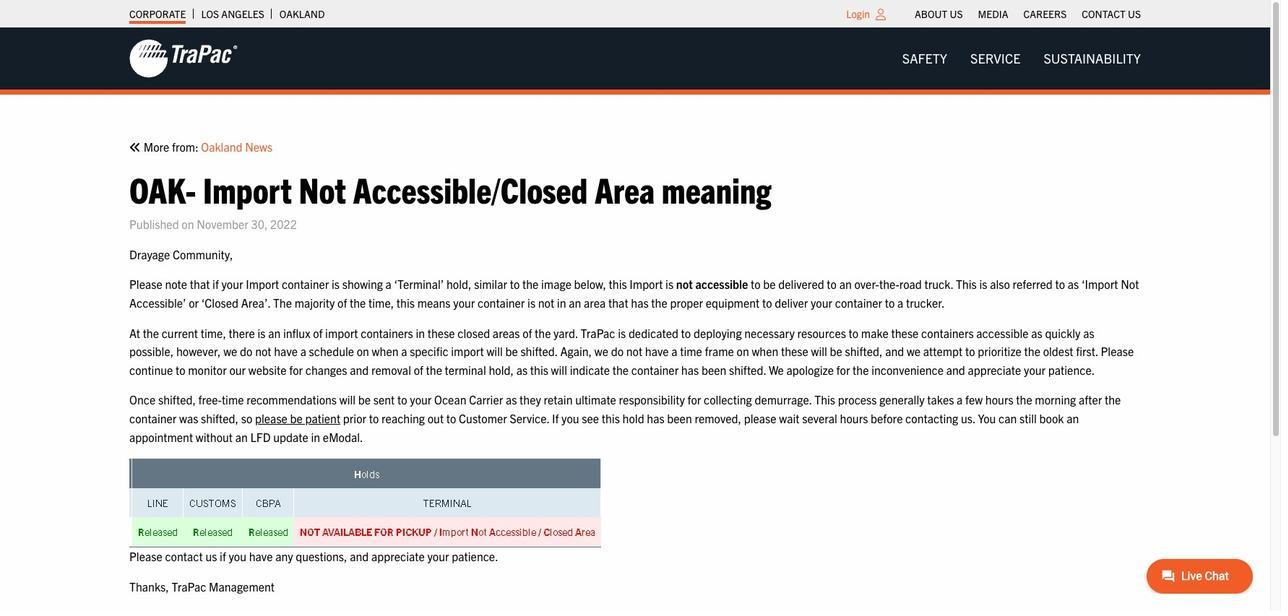 Task type: describe. For each thing, give the bounding box(es) containing it.
in for emodal.
[[311, 430, 320, 444]]

website
[[249, 363, 287, 377]]

frame
[[705, 344, 734, 359]]

yard.
[[554, 326, 578, 340]]

collecting
[[704, 393, 752, 407]]

light image
[[876, 9, 886, 20]]

0 vertical spatial oakland
[[280, 7, 325, 20]]

and right questions,
[[350, 549, 369, 564]]

a down influx
[[300, 344, 306, 359]]

process
[[838, 393, 877, 407]]

removal
[[372, 363, 411, 377]]

more
[[144, 140, 169, 154]]

responsibility
[[619, 393, 685, 407]]

please inside prior to reaching out to customer service. if you see this hold has been removed, please wait several hours before contacting us. you can still book an appointment without an lfd update in emodal.
[[744, 411, 777, 426]]

not up the website
[[255, 344, 271, 359]]

corporate image
[[129, 38, 238, 79]]

0 horizontal spatial have
[[249, 549, 273, 564]]

accessible inside at the current time, there is an influx of import containers in these closed areas of the yard. trapac is dedicated to deploying necessary resources to make these containers accessible as quickly as possible, however, we do not have a schedule on when a specific import will be shifted. again, we do not have a time frame on when these will be shifted, and we attempt to prioritize the oldest first. please continue to monitor our website for changes and removal of the terminal hold, as this will indicate the container has been shifted. we apologize for the inconvenience and appreciate your patience.
[[977, 326, 1029, 340]]

update
[[273, 430, 309, 444]]

equipment
[[706, 296, 760, 310]]

an left over-
[[840, 277, 852, 292]]

the down specific
[[426, 363, 442, 377]]

lfd
[[250, 430, 271, 444]]

the up process
[[853, 363, 869, 377]]

the right at
[[143, 326, 159, 340]]

be inside to be delivered to an over-the-road truck. this is also referred to as 'import not accessible' or 'closed area'. the majority of the time, this means your container is not in an area that has the proper equipment to deliver your container to a trucker.
[[764, 277, 776, 292]]

community,
[[173, 247, 233, 262]]

1 please from the left
[[255, 411, 288, 426]]

not down dedicated
[[626, 344, 643, 359]]

a right showing
[[386, 277, 392, 292]]

continue
[[129, 363, 173, 377]]

to up equipment
[[751, 277, 761, 292]]

the right indicate
[[613, 363, 629, 377]]

for inside once shifted, free-time recommendations will be sent to your ocean carrier as they retain ultimate responsibility for collecting demurrage. this process generally takes a few hours the morning after the container was shifted, so
[[688, 393, 701, 407]]

login link
[[847, 7, 870, 20]]

after
[[1079, 393, 1103, 407]]

1 horizontal spatial these
[[781, 344, 809, 359]]

to right "similar"
[[510, 277, 520, 292]]

free-
[[198, 393, 222, 407]]

to right out
[[447, 411, 456, 426]]

on inside oak- import not accessible/closed area meaning published on november 30, 2022
[[182, 217, 194, 231]]

the up still
[[1017, 393, 1033, 407]]

to down the-
[[885, 296, 895, 310]]

has inside to be delivered to an over-the-road truck. this is also referred to as 'import not accessible' or 'closed area'. the majority of the time, this means your container is not in an area that has the proper equipment to deliver your container to a trucker.
[[631, 296, 649, 310]]

drayage community,
[[129, 247, 233, 262]]

will down again,
[[551, 363, 567, 377]]

appreciate inside at the current time, there is an influx of import containers in these closed areas of the yard. trapac is dedicated to deploying necessary resources to make these containers accessible as quickly as possible, however, we do not have a schedule on when a specific import will be shifted. again, we do not have a time frame on when these will be shifted, and we attempt to prioritize the oldest first. please continue to monitor our website for changes and removal of the terminal hold, as this will indicate the container has been shifted. we apologize for the inconvenience and appreciate your patience.
[[968, 363, 1022, 377]]

wait
[[779, 411, 800, 426]]

demurrage.
[[755, 393, 812, 407]]

customer
[[459, 411, 507, 426]]

can
[[999, 411, 1017, 426]]

prioritize
[[978, 344, 1022, 359]]

please be patient
[[255, 411, 341, 426]]

us for contact us
[[1128, 7, 1141, 20]]

from:
[[172, 140, 199, 154]]

any
[[275, 549, 293, 564]]

however,
[[176, 344, 221, 359]]

the right after
[[1105, 393, 1121, 407]]

container down over-
[[835, 296, 883, 310]]

will inside once shifted, free-time recommendations will be sent to your ocean carrier as they retain ultimate responsibility for collecting demurrage. this process generally takes a few hours the morning after the container was shifted, so
[[340, 393, 356, 407]]

the
[[273, 296, 292, 310]]

oldest
[[1043, 344, 1074, 359]]

appointment
[[129, 430, 193, 444]]

morning
[[1035, 393, 1076, 407]]

has inside at the current time, there is an influx of import containers in these closed areas of the yard. trapac is dedicated to deploying necessary resources to make these containers accessible as quickly as possible, however, we do not have a schedule on when a specific import will be shifted. again, we do not have a time frame on when these will be shifted, and we attempt to prioritize the oldest first. please continue to monitor our website for changes and removal of the terminal hold, as this will indicate the container has been shifted. we apologize for the inconvenience and appreciate your patience.
[[682, 363, 699, 377]]

container up majority
[[282, 277, 329, 292]]

patience. inside at the current time, there is an influx of import containers in these closed areas of the yard. trapac is dedicated to deploying necessary resources to make these containers accessible as quickly as possible, however, we do not have a schedule on when a specific import will be shifted. again, we do not have a time frame on when these will be shifted, and we attempt to prioritize the oldest first. please continue to monitor our website for changes and removal of the terminal hold, as this will indicate the container has been shifted. we apologize for the inconvenience and appreciate your patience.
[[1049, 363, 1095, 377]]

of right areas
[[523, 326, 532, 340]]

be down recommendations
[[290, 411, 303, 426]]

an right book
[[1067, 411, 1079, 426]]

an left lfd
[[235, 430, 248, 444]]

changes
[[306, 363, 347, 377]]

inconvenience
[[872, 363, 944, 377]]

you
[[978, 411, 996, 426]]

prior to reaching out to customer service. if you see this hold has been removed, please wait several hours before contacting us. you can still book an appointment without an lfd update in emodal.
[[129, 411, 1079, 444]]

0 horizontal spatial for
[[289, 363, 303, 377]]

will down resources
[[811, 344, 828, 359]]

book
[[1040, 411, 1064, 426]]

current
[[162, 326, 198, 340]]

area
[[584, 296, 606, 310]]

your inside at the current time, there is an influx of import containers in these closed areas of the yard. trapac is dedicated to deploying necessary resources to make these containers accessible as quickly as possible, however, we do not have a schedule on when a specific import will be shifted. again, we do not have a time frame on when these will be shifted, and we attempt to prioritize the oldest first. please continue to monitor our website for changes and removal of the terminal hold, as this will indicate the container has been shifted. we apologize for the inconvenience and appreciate your patience.
[[1024, 363, 1046, 377]]

the-
[[880, 277, 900, 292]]

ocean
[[434, 393, 467, 407]]

login
[[847, 7, 870, 20]]

menu bar containing safety
[[891, 44, 1153, 73]]

if for us
[[220, 549, 226, 564]]

reaching
[[382, 411, 425, 426]]

about
[[915, 7, 948, 20]]

container inside at the current time, there is an influx of import containers in these closed areas of the yard. trapac is dedicated to deploying necessary resources to make these containers accessible as quickly as possible, however, we do not have a schedule on when a specific import will be shifted. again, we do not have a time frame on when these will be shifted, and we attempt to prioritize the oldest first. please continue to monitor our website for changes and removal of the terminal hold, as this will indicate the container has been shifted. we apologize for the inconvenience and appreciate your patience.
[[632, 363, 679, 377]]

as up first.
[[1084, 326, 1095, 340]]

the down showing
[[350, 296, 366, 310]]

us
[[206, 549, 217, 564]]

solid image
[[129, 142, 141, 153]]

0 horizontal spatial shifted,
[[158, 393, 196, 407]]

about us
[[915, 7, 963, 20]]

to down proper
[[681, 326, 691, 340]]

corporate
[[129, 7, 186, 20]]

be down areas
[[506, 344, 518, 359]]

media
[[978, 7, 1009, 20]]

service
[[971, 50, 1021, 66]]

a inside to be delivered to an over-the-road truck. this is also referred to as 'import not accessible' or 'closed area'. the majority of the time, this means your container is not in an area that has the proper equipment to deliver your container to a trucker.
[[898, 296, 904, 310]]

shifted, inside at the current time, there is an influx of import containers in these closed areas of the yard. trapac is dedicated to deploying necessary resources to make these containers accessible as quickly as possible, however, we do not have a schedule on when a specific import will be shifted. again, we do not have a time frame on when these will be shifted, and we attempt to prioritize the oldest first. please continue to monitor our website for changes and removal of the terminal hold, as this will indicate the container has been shifted. we apologize for the inconvenience and appreciate your patience.
[[845, 344, 883, 359]]

time, inside at the current time, there is an influx of import containers in these closed areas of the yard. trapac is dedicated to deploying necessary resources to make these containers accessible as quickly as possible, however, we do not have a schedule on when a specific import will be shifted. again, we do not have a time frame on when these will be shifted, and we attempt to prioritize the oldest first. please continue to monitor our website for changes and removal of the terminal hold, as this will indicate the container has been shifted. we apologize for the inconvenience and appreciate your patience.
[[201, 326, 226, 340]]

of down specific
[[414, 363, 424, 377]]

2 horizontal spatial these
[[892, 326, 919, 340]]

meaning
[[662, 167, 772, 211]]

1 horizontal spatial have
[[274, 344, 298, 359]]

once shifted, free-time recommendations will be sent to your ocean carrier as they retain ultimate responsibility for collecting demurrage. this process generally takes a few hours the morning after the container was shifted, so
[[129, 393, 1121, 426]]

trapac inside at the current time, there is an influx of import containers in these closed areas of the yard. trapac is dedicated to deploying necessary resources to make these containers accessible as quickly as possible, however, we do not have a schedule on when a specific import will be shifted. again, we do not have a time frame on when these will be shifted, and we attempt to prioritize the oldest first. please continue to monitor our website for changes and removal of the terminal hold, as this will indicate the container has been shifted. we apologize for the inconvenience and appreciate your patience.
[[581, 326, 615, 340]]

once
[[129, 393, 156, 407]]

also
[[990, 277, 1010, 292]]

1 when from the left
[[372, 344, 399, 359]]

a up removal
[[401, 344, 407, 359]]

1 vertical spatial shifted.
[[729, 363, 766, 377]]

at
[[129, 326, 140, 340]]

monitor
[[188, 363, 227, 377]]

oakland news link
[[201, 138, 273, 157]]

a inside once shifted, free-time recommendations will be sent to your ocean carrier as they retain ultimate responsibility for collecting demurrage. this process generally takes a few hours the morning after the container was shifted, so
[[957, 393, 963, 407]]

to left deliver
[[763, 296, 772, 310]]

us.
[[961, 411, 976, 426]]

container down "similar"
[[478, 296, 525, 310]]

out
[[428, 411, 444, 426]]

a down dedicated
[[672, 344, 678, 359]]

quickly
[[1045, 326, 1081, 340]]

careers link
[[1024, 4, 1067, 24]]

media link
[[978, 4, 1009, 24]]

1 vertical spatial you
[[229, 549, 247, 564]]

of inside to be delivered to an over-the-road truck. this is also referred to as 'import not accessible' or 'closed area'. the majority of the time, this means your container is not in an area that has the proper equipment to deliver your container to a trucker.
[[338, 296, 347, 310]]

deliver
[[775, 296, 808, 310]]

areas
[[493, 326, 520, 340]]

road
[[900, 277, 922, 292]]

this inside to be delivered to an over-the-road truck. this is also referred to as 'import not accessible' or 'closed area'. the majority of the time, this means your container is not in an area that has the proper equipment to deliver your container to a trucker.
[[397, 296, 415, 310]]

make
[[861, 326, 889, 340]]

to right attempt
[[966, 344, 976, 359]]

and down attempt
[[947, 363, 966, 377]]

drayage
[[129, 247, 170, 262]]

news
[[245, 140, 273, 154]]

safety
[[903, 50, 948, 66]]

delivered
[[779, 277, 825, 292]]

the left yard.
[[535, 326, 551, 340]]

careers
[[1024, 7, 1067, 20]]

few
[[966, 393, 983, 407]]

indicate
[[570, 363, 610, 377]]

oak- import not accessible/closed area meaning published on november 30, 2022
[[129, 167, 772, 231]]

this inside once shifted, free-time recommendations will be sent to your ocean carrier as they retain ultimate responsibility for collecting demurrage. this process generally takes a few hours the morning after the container was shifted, so
[[815, 393, 836, 407]]

contacting
[[906, 411, 959, 426]]

so
[[241, 411, 252, 426]]

0 vertical spatial that
[[190, 277, 210, 292]]

there
[[229, 326, 255, 340]]

not inside to be delivered to an over-the-road truck. this is also referred to as 'import not accessible' or 'closed area'. the majority of the time, this means your container is not in an area that has the proper equipment to deliver your container to a trucker.
[[1121, 277, 1139, 292]]

0 horizontal spatial these
[[428, 326, 455, 340]]

removed,
[[695, 411, 742, 426]]

0 vertical spatial shifted.
[[521, 344, 558, 359]]

this inside at the current time, there is an influx of import containers in these closed areas of the yard. trapac is dedicated to deploying necessary resources to make these containers accessible as quickly as possible, however, we do not have a schedule on when a specific import will be shifted. again, we do not have a time frame on when these will be shifted, and we attempt to prioritize the oldest first. please continue to monitor our website for changes and removal of the terminal hold, as this will indicate the container has been shifted. we apologize for the inconvenience and appreciate your patience.
[[530, 363, 549, 377]]

and up inconvenience
[[886, 344, 904, 359]]

to right delivered
[[827, 277, 837, 292]]

management
[[209, 580, 275, 594]]

more from: oakland news
[[141, 140, 273, 154]]

to inside once shifted, free-time recommendations will be sent to your ocean carrier as they retain ultimate responsibility for collecting demurrage. this process generally takes a few hours the morning after the container was shifted, so
[[398, 393, 407, 407]]

please inside at the current time, there is an influx of import containers in these closed areas of the yard. trapac is dedicated to deploying necessary resources to make these containers accessible as quickly as possible, however, we do not have a schedule on when a specific import will be shifted. again, we do not have a time frame on when these will be shifted, and we attempt to prioritize the oldest first. please continue to monitor our website for changes and removal of the terminal hold, as this will indicate the container has been shifted. we apologize for the inconvenience and appreciate your patience.
[[1101, 344, 1134, 359]]

import up area'.
[[246, 277, 279, 292]]



Task type: locate. For each thing, give the bounding box(es) containing it.
to
[[510, 277, 520, 292], [751, 277, 761, 292], [827, 277, 837, 292], [1056, 277, 1066, 292], [763, 296, 772, 310], [885, 296, 895, 310], [681, 326, 691, 340], [849, 326, 859, 340], [966, 344, 976, 359], [176, 363, 185, 377], [398, 393, 407, 407], [369, 411, 379, 426], [447, 411, 456, 426]]

has
[[631, 296, 649, 310], [682, 363, 699, 377], [647, 411, 665, 426]]

on right frame
[[737, 344, 749, 359]]

in inside at the current time, there is an influx of import containers in these closed areas of the yard. trapac is dedicated to deploying necessary resources to make these containers accessible as quickly as possible, however, we do not have a schedule on when a specific import will be shifted. again, we do not have a time frame on when these will be shifted, and we attempt to prioritize the oldest first. please continue to monitor our website for changes and removal of the terminal hold, as this will indicate the container has been shifted. we apologize for the inconvenience and appreciate your patience.
[[416, 326, 425, 340]]

not
[[299, 167, 346, 211], [1121, 277, 1139, 292]]

menu bar up service
[[908, 4, 1149, 24]]

apologize
[[787, 363, 834, 377]]

1 vertical spatial in
[[416, 326, 425, 340]]

1 vertical spatial trapac
[[172, 580, 206, 594]]

time inside once shifted, free-time recommendations will be sent to your ocean carrier as they retain ultimate responsibility for collecting demurrage. this process generally takes a few hours the morning after the container was shifted, so
[[222, 393, 244, 407]]

0 vertical spatial appreciate
[[968, 363, 1022, 377]]

on up drayage community,
[[182, 217, 194, 231]]

1 vertical spatial time
[[222, 393, 244, 407]]

on
[[182, 217, 194, 231], [357, 344, 369, 359], [737, 344, 749, 359]]

this up they at the bottom left
[[530, 363, 549, 377]]

possible,
[[129, 344, 174, 359]]

0 vertical spatial patience.
[[1049, 363, 1095, 377]]

this down 'terminal'
[[397, 296, 415, 310]]

time inside at the current time, there is an influx of import containers in these closed areas of the yard. trapac is dedicated to deploying necessary resources to make these containers accessible as quickly as possible, however, we do not have a schedule on when a specific import will be shifted. again, we do not have a time frame on when these will be shifted, and we attempt to prioritize the oldest first. please continue to monitor our website for changes and removal of the terminal hold, as this will indicate the container has been shifted. we apologize for the inconvenience and appreciate your patience.
[[680, 344, 702, 359]]

0 vertical spatial import
[[325, 326, 358, 340]]

1 horizontal spatial shifted.
[[729, 363, 766, 377]]

2 horizontal spatial we
[[907, 344, 921, 359]]

container up responsibility
[[632, 363, 679, 377]]

1 horizontal spatial this
[[956, 277, 977, 292]]

thanks, trapac management
[[129, 580, 275, 594]]

3 we from the left
[[907, 344, 921, 359]]

that inside to be delivered to an over-the-road truck. this is also referred to as 'import not accessible' or 'closed area'. the majority of the time, this means your container is not in an area that has the proper equipment to deliver your container to a trucker.
[[609, 296, 629, 310]]

0 horizontal spatial this
[[815, 393, 836, 407]]

2 horizontal spatial for
[[837, 363, 850, 377]]

1 horizontal spatial we
[[595, 344, 609, 359]]

1 horizontal spatial in
[[416, 326, 425, 340]]

area
[[595, 167, 655, 211]]

your inside once shifted, free-time recommendations will be sent to your ocean carrier as they retain ultimate responsibility for collecting demurrage. this process generally takes a few hours the morning after the container was shifted, so
[[410, 393, 432, 407]]

below,
[[574, 277, 606, 292]]

in inside prior to reaching out to customer service. if you see this hold has been removed, please wait several hours before contacting us. you can still book an appointment without an lfd update in emodal.
[[311, 430, 320, 444]]

been down frame
[[702, 363, 727, 377]]

for up removed,
[[688, 393, 701, 407]]

us for about us
[[950, 7, 963, 20]]

2 we from the left
[[595, 344, 609, 359]]

be left sent
[[358, 393, 371, 407]]

1 horizontal spatial patience.
[[1049, 363, 1095, 377]]

not inside oak- import not accessible/closed area meaning published on november 30, 2022
[[299, 167, 346, 211]]

1 horizontal spatial not
[[1121, 277, 1139, 292]]

necessary
[[745, 326, 795, 340]]

1 vertical spatial import
[[451, 344, 484, 359]]

retain
[[544, 393, 573, 407]]

containers
[[361, 326, 413, 340], [922, 326, 974, 340]]

been inside at the current time, there is an influx of import containers in these closed areas of the yard. trapac is dedicated to deploying necessary resources to make these containers accessible as quickly as possible, however, we do not have a schedule on when a specific import will be shifted. again, we do not have a time frame on when these will be shifted, and we attempt to prioritize the oldest first. please continue to monitor our website for changes and removal of the terminal hold, as this will indicate the container has been shifted. we apologize for the inconvenience and appreciate your patience.
[[702, 363, 727, 377]]

not inside to be delivered to an over-the-road truck. this is also referred to as 'import not accessible' or 'closed area'. the majority of the time, this means your container is not in an area that has the proper equipment to deliver your container to a trucker.
[[538, 296, 555, 310]]

contact us link
[[1082, 4, 1141, 24]]

import inside oak- import not accessible/closed area meaning published on november 30, 2022
[[203, 167, 292, 211]]

0 horizontal spatial patience.
[[452, 549, 498, 564]]

1 horizontal spatial on
[[357, 344, 369, 359]]

to left make
[[849, 326, 859, 340]]

1 horizontal spatial that
[[609, 296, 629, 310]]

time up so
[[222, 393, 244, 407]]

oakland right 'from:' on the left
[[201, 140, 243, 154]]

a down road
[[898, 296, 904, 310]]

will down areas
[[487, 344, 503, 359]]

0 vertical spatial accessible
[[696, 277, 748, 292]]

of right influx
[[313, 326, 323, 340]]

0 vertical spatial has
[[631, 296, 649, 310]]

an inside at the current time, there is an influx of import containers in these closed areas of the yard. trapac is dedicated to deploying necessary resources to make these containers accessible as quickly as possible, however, we do not have a schedule on when a specific import will be shifted. again, we do not have a time frame on when these will be shifted, and we attempt to prioritize the oldest first. please continue to monitor our website for changes and removal of the terminal hold, as this will indicate the container has been shifted. we apologize for the inconvenience and appreciate your patience.
[[268, 326, 281, 340]]

1 horizontal spatial appreciate
[[968, 363, 1022, 377]]

0 vertical spatial please
[[129, 277, 162, 292]]

to be delivered to an over-the-road truck. this is also referred to as 'import not accessible' or 'closed area'. the majority of the time, this means your container is not in an area that has the proper equipment to deliver your container to a trucker.
[[129, 277, 1139, 310]]

hours up can
[[986, 393, 1014, 407]]

2 containers from the left
[[922, 326, 974, 340]]

of
[[338, 296, 347, 310], [313, 326, 323, 340], [523, 326, 532, 340], [414, 363, 424, 377]]

0 horizontal spatial in
[[311, 430, 320, 444]]

without
[[196, 430, 233, 444]]

0 horizontal spatial that
[[190, 277, 210, 292]]

as left quickly
[[1032, 326, 1043, 340]]

0 vertical spatial you
[[562, 411, 579, 426]]

0 horizontal spatial please
[[255, 411, 288, 426]]

this inside to be delivered to an over-the-road truck. this is also referred to as 'import not accessible' or 'closed area'. the majority of the time, this means your container is not in an area that has the proper equipment to deliver your container to a trucker.
[[956, 277, 977, 292]]

1 vertical spatial accessible
[[977, 326, 1029, 340]]

2 horizontal spatial on
[[737, 344, 749, 359]]

2 horizontal spatial in
[[557, 296, 566, 310]]

2 vertical spatial please
[[129, 549, 162, 564]]

0 horizontal spatial oakland
[[201, 140, 243, 154]]

1 horizontal spatial hold,
[[489, 363, 514, 377]]

be
[[764, 277, 776, 292], [506, 344, 518, 359], [830, 344, 843, 359], [358, 393, 371, 407], [290, 411, 303, 426]]

that up or on the left of page
[[190, 277, 210, 292]]

container up appointment
[[129, 411, 177, 426]]

closed
[[458, 326, 490, 340]]

1 horizontal spatial accessible
[[977, 326, 1029, 340]]

0 horizontal spatial import
[[325, 326, 358, 340]]

when down necessary
[[752, 344, 779, 359]]

at the current time, there is an influx of import containers in these closed areas of the yard. trapac is dedicated to deploying necessary resources to make these containers accessible as quickly as possible, however, we do not have a schedule on when a specific import will be shifted. again, we do not have a time frame on when these will be shifted, and we attempt to prioritize the oldest first. please continue to monitor our website for changes and removal of the terminal hold, as this will indicate the container has been shifted. we apologize for the inconvenience and appreciate your patience.
[[129, 326, 1134, 377]]

was
[[179, 411, 198, 426]]

in inside to be delivered to an over-the-road truck. this is also referred to as 'import not accessible' or 'closed area'. the majority of the time, this means your container is not in an area that has the proper equipment to deliver your container to a trucker.
[[557, 296, 566, 310]]

1 vertical spatial menu bar
[[891, 44, 1153, 73]]

appreciate
[[968, 363, 1022, 377], [371, 549, 425, 564]]

specific
[[410, 344, 449, 359]]

1 vertical spatial if
[[220, 549, 226, 564]]

shifted. left we
[[729, 363, 766, 377]]

1 horizontal spatial time
[[680, 344, 702, 359]]

of down showing
[[338, 296, 347, 310]]

1 vertical spatial been
[[667, 411, 692, 426]]

0 horizontal spatial when
[[372, 344, 399, 359]]

hold, inside at the current time, there is an influx of import containers in these closed areas of the yard. trapac is dedicated to deploying necessary resources to make these containers accessible as quickly as possible, however, we do not have a schedule on when a specific import will be shifted. again, we do not have a time frame on when these will be shifted, and we attempt to prioritize the oldest first. please continue to monitor our website for changes and removal of the terminal hold, as this will indicate the container has been shifted. we apologize for the inconvenience and appreciate your patience.
[[489, 363, 514, 377]]

1 horizontal spatial oakland
[[280, 7, 325, 20]]

0 vertical spatial trapac
[[581, 326, 615, 340]]

in down patient
[[311, 430, 320, 444]]

los
[[201, 7, 219, 20]]

not down image
[[538, 296, 555, 310]]

resources
[[798, 326, 846, 340]]

dedicated
[[629, 326, 679, 340]]

2 vertical spatial shifted,
[[201, 411, 239, 426]]

oakland link
[[280, 4, 325, 24]]

1 horizontal spatial if
[[220, 549, 226, 564]]

do right again,
[[611, 344, 624, 359]]

0 horizontal spatial appreciate
[[371, 549, 425, 564]]

for right apologize at bottom
[[837, 363, 850, 377]]

has up dedicated
[[631, 296, 649, 310]]

oak- import not accessible/closed area meaning article
[[129, 138, 1141, 597]]

1 horizontal spatial shifted,
[[201, 411, 239, 426]]

takes
[[928, 393, 954, 407]]

published
[[129, 217, 179, 231]]

us
[[950, 7, 963, 20], [1128, 7, 1141, 20]]

hours down process
[[840, 411, 868, 426]]

as inside to be delivered to an over-the-road truck. this is also referred to as 'import not accessible' or 'closed area'. the majority of the time, this means your container is not in an area that has the proper equipment to deliver your container to a trucker.
[[1068, 277, 1079, 292]]

has down responsibility
[[647, 411, 665, 426]]

1 vertical spatial has
[[682, 363, 699, 377]]

note
[[165, 277, 187, 292]]

0 horizontal spatial hours
[[840, 411, 868, 426]]

1 containers from the left
[[361, 326, 413, 340]]

0 vertical spatial been
[[702, 363, 727, 377]]

that
[[190, 277, 210, 292], [609, 296, 629, 310]]

if
[[552, 411, 559, 426]]

1 horizontal spatial hours
[[986, 393, 1014, 407]]

or
[[189, 296, 199, 310]]

as
[[1068, 277, 1079, 292], [1032, 326, 1043, 340], [1084, 326, 1095, 340], [517, 363, 528, 377], [506, 393, 517, 407]]

in down image
[[557, 296, 566, 310]]

first.
[[1076, 344, 1099, 359]]

that right "area"
[[609, 296, 629, 310]]

please for please note that if your import container is showing a 'terminal' hold, similar to the image below, this import is not accessible
[[129, 277, 162, 292]]

0 vertical spatial not
[[299, 167, 346, 211]]

hours
[[986, 393, 1014, 407], [840, 411, 868, 426]]

0 horizontal spatial accessible
[[696, 277, 748, 292]]

1 vertical spatial oakland
[[201, 140, 243, 154]]

not up proper
[[676, 277, 693, 292]]

0 horizontal spatial time,
[[201, 326, 226, 340]]

accessible up equipment
[[696, 277, 748, 292]]

referred
[[1013, 277, 1053, 292]]

again,
[[560, 344, 592, 359]]

please up the accessible'
[[129, 277, 162, 292]]

2 when from the left
[[752, 344, 779, 359]]

we up inconvenience
[[907, 344, 921, 359]]

in
[[557, 296, 566, 310], [416, 326, 425, 340], [311, 430, 320, 444]]

30,
[[251, 217, 268, 231]]

0 horizontal spatial time
[[222, 393, 244, 407]]

1 vertical spatial appreciate
[[371, 549, 425, 564]]

import up schedule at the bottom left of page
[[325, 326, 358, 340]]

1 horizontal spatial us
[[1128, 7, 1141, 20]]

shifted, up without
[[201, 411, 239, 426]]

time, down showing
[[369, 296, 394, 310]]

container inside once shifted, free-time recommendations will be sent to your ocean carrier as they retain ultimate responsibility for collecting demurrage. this process generally takes a few hours the morning after the container was shifted, so
[[129, 411, 177, 426]]

1 us from the left
[[950, 7, 963, 20]]

our
[[229, 363, 246, 377]]

los angeles
[[201, 7, 264, 20]]

please for please contact us if you have any questions, and appreciate your patience.
[[129, 549, 162, 564]]

be up deliver
[[764, 277, 776, 292]]

have down influx
[[274, 344, 298, 359]]

if for that
[[213, 277, 219, 292]]

0 horizontal spatial us
[[950, 7, 963, 20]]

time, up however,
[[201, 326, 226, 340]]

1 vertical spatial this
[[815, 393, 836, 407]]

shifted, up the was
[[158, 393, 196, 407]]

and left removal
[[350, 363, 369, 377]]

we up our
[[223, 344, 237, 359]]

showing
[[342, 277, 383, 292]]

hold, up "carrier"
[[489, 363, 514, 377]]

be down resources
[[830, 344, 843, 359]]

been inside prior to reaching out to customer service. if you see this hold has been removed, please wait several hours before contacting us. you can still book an appointment without an lfd update in emodal.
[[667, 411, 692, 426]]

time, inside to be delivered to an over-the-road truck. this is also referred to as 'import not accessible' or 'closed area'. the majority of the time, this means your container is not in an area that has the proper equipment to deliver your container to a trucker.
[[369, 296, 394, 310]]

1 vertical spatial patience.
[[452, 549, 498, 564]]

the left proper
[[652, 296, 668, 310]]

1 horizontal spatial when
[[752, 344, 779, 359]]

as left 'import
[[1068, 277, 1079, 292]]

0 horizontal spatial not
[[299, 167, 346, 211]]

an left "area"
[[569, 296, 581, 310]]

this inside prior to reaching out to customer service. if you see this hold has been removed, please wait several hours before contacting us. you can still book an appointment without an lfd update in emodal.
[[602, 411, 620, 426]]

will
[[487, 344, 503, 359], [811, 344, 828, 359], [551, 363, 567, 377], [340, 393, 356, 407]]

0 horizontal spatial shifted.
[[521, 344, 558, 359]]

trapac up again,
[[581, 326, 615, 340]]

you right us
[[229, 549, 247, 564]]

and
[[886, 344, 904, 359], [350, 363, 369, 377], [947, 363, 966, 377], [350, 549, 369, 564]]

has inside prior to reaching out to customer service. if you see this hold has been removed, please wait several hours before contacting us. you can still book an appointment without an lfd update in emodal.
[[647, 411, 665, 426]]

0 vertical spatial menu bar
[[908, 4, 1149, 24]]

1 vertical spatial shifted,
[[158, 393, 196, 407]]

for
[[289, 363, 303, 377], [837, 363, 850, 377], [688, 393, 701, 407]]

this right below,
[[609, 277, 627, 292]]

has down deploying
[[682, 363, 699, 377]]

2 us from the left
[[1128, 7, 1141, 20]]

patient
[[305, 411, 341, 426]]

1 vertical spatial please
[[1101, 344, 1134, 359]]

hold,
[[447, 277, 472, 292], [489, 363, 514, 377]]

import up terminal
[[451, 344, 484, 359]]

not
[[676, 277, 693, 292], [538, 296, 555, 310], [255, 344, 271, 359], [626, 344, 643, 359]]

we
[[769, 363, 784, 377]]

attempt
[[924, 344, 963, 359]]

0 horizontal spatial trapac
[[172, 580, 206, 594]]

please right first.
[[1101, 344, 1134, 359]]

oakland inside oak- import not accessible/closed area meaning article
[[201, 140, 243, 154]]

to right "referred"
[[1056, 277, 1066, 292]]

1 vertical spatial hours
[[840, 411, 868, 426]]

0 horizontal spatial containers
[[361, 326, 413, 340]]

sustainability link
[[1032, 44, 1153, 73]]

'closed
[[202, 296, 239, 310]]

have down dedicated
[[645, 344, 669, 359]]

on right schedule at the bottom left of page
[[357, 344, 369, 359]]

trapac
[[581, 326, 615, 340], [172, 580, 206, 594]]

2 do from the left
[[611, 344, 624, 359]]

import up dedicated
[[630, 277, 663, 292]]

an
[[840, 277, 852, 292], [569, 296, 581, 310], [268, 326, 281, 340], [1067, 411, 1079, 426], [235, 430, 248, 444]]

truck.
[[925, 277, 954, 292]]

oakland right "angeles" on the left of the page
[[280, 7, 325, 20]]

1 horizontal spatial import
[[451, 344, 484, 359]]

1 vertical spatial not
[[1121, 277, 1139, 292]]

1 horizontal spatial you
[[562, 411, 579, 426]]

0 horizontal spatial do
[[240, 344, 253, 359]]

hours inside once shifted, free-time recommendations will be sent to your ocean carrier as they retain ultimate responsibility for collecting demurrage. this process generally takes a few hours the morning after the container was shifted, so
[[986, 393, 1014, 407]]

0 vertical spatial hold,
[[447, 277, 472, 292]]

1 horizontal spatial time,
[[369, 296, 394, 310]]

us right about
[[950, 7, 963, 20]]

2 horizontal spatial have
[[645, 344, 669, 359]]

november
[[197, 217, 249, 231]]

'import
[[1082, 277, 1119, 292]]

1 we from the left
[[223, 344, 237, 359]]

image
[[541, 277, 572, 292]]

please up thanks,
[[129, 549, 162, 564]]

angeles
[[221, 7, 264, 20]]

0 horizontal spatial if
[[213, 277, 219, 292]]

will up prior
[[340, 393, 356, 407]]

1 vertical spatial time,
[[201, 326, 226, 340]]

0 vertical spatial this
[[956, 277, 977, 292]]

area'.
[[241, 296, 271, 310]]

0 horizontal spatial you
[[229, 549, 247, 564]]

service.
[[510, 411, 550, 426]]

service link
[[959, 44, 1032, 73]]

a left few
[[957, 393, 963, 407]]

similar
[[474, 277, 507, 292]]

'terminal'
[[394, 277, 444, 292]]

menu bar containing about us
[[908, 4, 1149, 24]]

0 vertical spatial time,
[[369, 296, 394, 310]]

1 vertical spatial that
[[609, 296, 629, 310]]

you inside prior to reaching out to customer service. if you see this hold has been removed, please wait several hours before contacting us. you can still book an appointment without an lfd update in emodal.
[[562, 411, 579, 426]]

0 horizontal spatial hold,
[[447, 277, 472, 292]]

please left wait
[[744, 411, 777, 426]]

to right sent
[[398, 393, 407, 407]]

1 horizontal spatial containers
[[922, 326, 974, 340]]

before
[[871, 411, 903, 426]]

the left oldest
[[1025, 344, 1041, 359]]

schedule
[[309, 344, 354, 359]]

1 horizontal spatial been
[[702, 363, 727, 377]]

over-
[[855, 277, 880, 292]]

time,
[[369, 296, 394, 310], [201, 326, 226, 340]]

generally
[[880, 393, 925, 407]]

trapac down the contact
[[172, 580, 206, 594]]

the left image
[[523, 277, 539, 292]]

1 do from the left
[[240, 344, 253, 359]]

1 horizontal spatial for
[[688, 393, 701, 407]]

please up lfd
[[255, 411, 288, 426]]

this up several
[[815, 393, 836, 407]]

menu bar
[[908, 4, 1149, 24], [891, 44, 1153, 73]]

hours inside prior to reaching out to customer service. if you see this hold has been removed, please wait several hours before contacting us. you can still book an appointment without an lfd update in emodal.
[[840, 411, 868, 426]]

1 horizontal spatial please
[[744, 411, 777, 426]]

shifted. down yard.
[[521, 344, 558, 359]]

do
[[240, 344, 253, 359], [611, 344, 624, 359]]

2 vertical spatial has
[[647, 411, 665, 426]]

as inside once shifted, free-time recommendations will be sent to your ocean carrier as they retain ultimate responsibility for collecting demurrage. this process generally takes a few hours the morning after the container was shifted, so
[[506, 393, 517, 407]]

as up they at the bottom left
[[517, 363, 528, 377]]

ultimate
[[575, 393, 617, 407]]

contact us
[[1082, 7, 1141, 20]]

this
[[609, 277, 627, 292], [397, 296, 415, 310], [530, 363, 549, 377], [602, 411, 620, 426]]

to down however,
[[176, 363, 185, 377]]

0 horizontal spatial we
[[223, 344, 237, 359]]

be inside once shifted, free-time recommendations will be sent to your ocean carrier as they retain ultimate responsibility for collecting demurrage. this process generally takes a few hours the morning after the container was shifted, so
[[358, 393, 371, 407]]

0 vertical spatial in
[[557, 296, 566, 310]]

several
[[802, 411, 838, 426]]

in for an
[[557, 296, 566, 310]]

1 vertical spatial hold,
[[489, 363, 514, 377]]

shifted, down make
[[845, 344, 883, 359]]

to right prior
[[369, 411, 379, 426]]

thanks,
[[129, 580, 169, 594]]

they
[[520, 393, 541, 407]]

questions,
[[296, 549, 347, 564]]

2 please from the left
[[744, 411, 777, 426]]

please
[[129, 277, 162, 292], [1101, 344, 1134, 359], [129, 549, 162, 564]]

oak-
[[129, 167, 196, 211]]



Task type: vqa. For each thing, say whether or not it's contained in the screenshot.
they
yes



